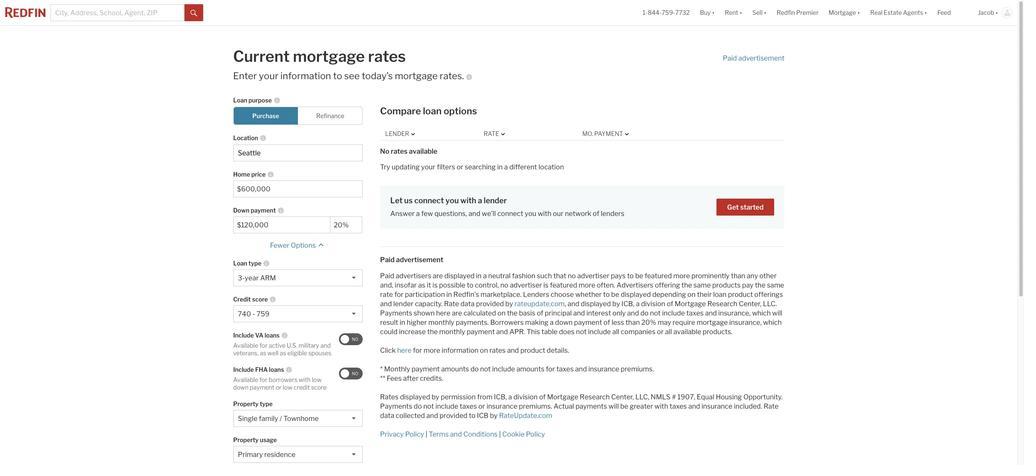 Task type: describe. For each thing, give the bounding box(es) containing it.
1 vertical spatial which
[[763, 319, 782, 327]]

and right ,
[[568, 300, 579, 309]]

location
[[539, 163, 564, 171]]

payment
[[594, 130, 623, 138]]

1-844-759-7732 link
[[643, 9, 690, 16]]

1 horizontal spatial information
[[442, 347, 478, 355]]

1 horizontal spatial as
[[280, 350, 286, 357]]

higher
[[407, 319, 427, 327]]

participation
[[405, 291, 445, 299]]

on inside the , and displayed by icb, a division of mortgage research center, llc. payments shown here are calculated on the basis of principal and interest only and do not include taxes and insurance, which will result in higher monthly payments. borrowers making a down payment of less than 20% may require mortgage insurance, which could increase the monthly payment and apr. this table does not include all companies or all available products.
[[498, 310, 506, 318]]

1 vertical spatial paid
[[380, 256, 395, 264]]

rateupdate.com link
[[515, 300, 565, 309]]

terms
[[429, 431, 449, 439]]

5 ▾ from the left
[[924, 9, 927, 16]]

spouses
[[308, 350, 331, 357]]

opportunity.
[[743, 394, 783, 402]]

depending
[[652, 291, 686, 299]]

any
[[747, 272, 758, 281]]

Purchase radio
[[233, 107, 298, 125]]

get
[[727, 204, 739, 212]]

a inside rates displayed by permission from icb, a division of mortgage research center, llc, nmls # 1907, equal housing opportunity. payments do not include taxes or insurance premiums. actual payments will be greater with taxes and insurance included. rate data collected and provided to icb by
[[508, 394, 512, 402]]

started
[[740, 204, 764, 212]]

a up table
[[550, 319, 554, 327]]

with left our
[[538, 210, 551, 218]]

down payment element
[[330, 202, 358, 217]]

0 horizontal spatial information
[[280, 70, 331, 81]]

such
[[537, 272, 552, 281]]

and,
[[380, 282, 393, 290]]

no rates available
[[380, 147, 437, 155]]

-
[[252, 311, 255, 319]]

compare
[[380, 106, 421, 117]]

**
[[380, 375, 385, 383]]

the up the borrowers
[[507, 310, 518, 318]]

1 vertical spatial monthly
[[439, 328, 465, 337]]

premier
[[796, 9, 819, 16]]

veterans,
[[233, 350, 259, 357]]

1 vertical spatial rates
[[391, 147, 408, 155]]

2 all from the left
[[665, 328, 672, 337]]

0 vertical spatial which
[[752, 310, 771, 318]]

759-
[[662, 9, 675, 16]]

jacob ▾
[[978, 9, 998, 16]]

or right 'filters'
[[457, 163, 463, 171]]

property usage element
[[233, 432, 359, 447]]

equal
[[697, 394, 714, 402]]

payment down interest on the right bottom of page
[[574, 319, 602, 327]]

to up redfin's
[[467, 282, 473, 290]]

down inside available for borrowers with low down payment or low credit score
[[233, 384, 249, 391]]

making
[[525, 319, 548, 327]]

1 horizontal spatial more
[[579, 282, 595, 290]]

eligible
[[287, 350, 307, 357]]

1 all from the left
[[612, 328, 619, 337]]

data inside rates displayed by permission from icb, a division of mortgage research center, llc, nmls # 1907, equal housing opportunity. payments do not include taxes or insurance premiums. actual payments will be greater with taxes and insurance included. rate data collected and provided to icb by
[[380, 412, 394, 421]]

1 horizontal spatial paid advertisement
[[723, 54, 785, 62]]

0 horizontal spatial low
[[283, 384, 292, 391]]

current mortgage rates
[[233, 47, 406, 66]]

available for active u.s. military and veterans, as well as eligible spouses
[[233, 342, 331, 357]]

down inside the , and displayed by icb, a division of mortgage research center, llc. payments shown here are calculated on the basis of principal and interest only and do not include taxes and insurance, which will result in higher monthly payments. borrowers making a down payment of less than 20% may require mortgage insurance, which could increase the monthly payment and apr. this table does not include all companies or all available products.
[[555, 319, 573, 327]]

1 is from the left
[[433, 282, 438, 290]]

paid inside paid advertisers are displayed in a neutral fashion such that no advertiser pays to be featured more prominently than any other and, insofar as it is possible to control, no advertiser is featured more often. advertisers offering the same products pay the same rate for participation in redfin's marketplace. lenders choose whether to be displayed depending on their loan product offerings and lender capacity. rate data provided by
[[380, 272, 394, 281]]

2 vertical spatial more
[[424, 347, 440, 355]]

1 same from the left
[[694, 282, 711, 290]]

1 horizontal spatial low
[[312, 377, 322, 384]]

0 vertical spatial insurance,
[[718, 310, 751, 318]]

2 amounts from the left
[[516, 366, 544, 374]]

usage
[[260, 437, 277, 444]]

2 is from the left
[[543, 282, 549, 290]]

submit search image
[[190, 10, 197, 16]]

property for single family / townhome
[[233, 401, 259, 408]]

and left we'll
[[469, 210, 480, 218]]

▾ for buy ▾
[[712, 9, 715, 16]]

and left interest on the right bottom of page
[[573, 310, 585, 318]]

buy ▾
[[700, 9, 715, 16]]

are inside the , and displayed by icb, a division of mortgage research center, llc. payments shown here are calculated on the basis of principal and interest only and do not include taxes and insurance, which will result in higher monthly payments. borrowers making a down payment of less than 20% may require mortgage insurance, which could increase the monthly payment and apr. this table does not include all companies or all available products.
[[452, 310, 462, 318]]

759
[[257, 311, 269, 319]]

1 horizontal spatial featured
[[645, 272, 672, 281]]

icb
[[477, 412, 488, 421]]

of down rateupdate.com link on the bottom of the page
[[537, 310, 543, 318]]

cookie
[[502, 431, 525, 439]]

product inside paid advertisers are displayed in a neutral fashion such that no advertiser pays to be featured more prominently than any other and, insofar as it is possible to control, no advertiser is featured more often. advertisers offering the same products pay the same rate for participation in redfin's marketplace. lenders choose whether to be displayed depending on their loan product offerings and lender capacity. rate data provided by
[[728, 291, 753, 299]]

current
[[233, 47, 290, 66]]

2 policy from the left
[[526, 431, 545, 439]]

in up control,
[[476, 272, 482, 281]]

1-
[[643, 9, 648, 16]]

home price
[[233, 171, 266, 178]]

year
[[245, 275, 259, 283]]

rates
[[380, 394, 399, 402]]

lenders
[[523, 291, 549, 299]]

include for include va loans
[[233, 332, 254, 339]]

see
[[344, 70, 360, 81]]

include down interest on the right bottom of page
[[588, 328, 611, 337]]

the right increase
[[427, 328, 438, 337]]

0 horizontal spatial insurance
[[487, 403, 517, 411]]

does
[[559, 328, 575, 337]]

1 vertical spatial product
[[520, 347, 545, 355]]

rateupdate.com
[[499, 412, 552, 421]]

payment right down
[[251, 207, 276, 214]]

premiums. inside rates displayed by permission from icb, a division of mortgage research center, llc, nmls # 1907, equal housing opportunity. payments do not include taxes or insurance premiums. actual payments will be greater with taxes and insurance included. rate data collected and provided to icb by
[[519, 403, 552, 411]]

fees
[[387, 375, 402, 383]]

1 horizontal spatial no
[[568, 272, 576, 281]]

fewer options
[[270, 242, 316, 250]]

rateupdate.com
[[515, 300, 565, 309]]

than inside the , and displayed by icb, a division of mortgage research center, llc. payments shown here are calculated on the basis of principal and interest only and do not include taxes and insurance, which will result in higher monthly payments. borrowers making a down payment of less than 20% may require mortgage insurance, which could increase the monthly payment and apr. this table does not include all companies or all available products.
[[626, 319, 640, 327]]

Home price text field
[[237, 185, 359, 194]]

,
[[565, 300, 566, 309]]

are inside paid advertisers are displayed in a neutral fashion such that no advertiser pays to be featured more prominently than any other and, insofar as it is possible to control, no advertiser is featured more often. advertisers offering the same products pay the same rate for participation in redfin's marketplace. lenders choose whether to be displayed depending on their loan product offerings and lender capacity. rate data provided by
[[433, 272, 443, 281]]

options
[[291, 242, 316, 250]]

0 vertical spatial lender
[[484, 196, 507, 205]]

with up questions,
[[460, 196, 476, 205]]

taxes down permission
[[460, 403, 477, 411]]

and down the borrowers
[[496, 328, 508, 337]]

real estate agents ▾ link
[[870, 0, 927, 25]]

division inside the , and displayed by icb, a division of mortgage research center, llc. payments shown here are calculated on the basis of principal and interest only and do not include taxes and insurance, which will result in higher monthly payments. borrowers making a down payment of less than 20% may require mortgage insurance, which could increase the monthly payment and apr. this table does not include all companies or all available products.
[[641, 300, 665, 309]]

in right searching on the top
[[497, 163, 503, 171]]

payments
[[576, 403, 607, 411]]

for inside available for borrowers with low down payment or low credit score
[[260, 377, 268, 384]]

displayed inside the , and displayed by icb, a division of mortgage research center, llc. payments shown here are calculated on the basis of principal and interest only and do not include taxes and insurance, which will result in higher monthly payments. borrowers making a down payment of less than 20% may require mortgage insurance, which could increase the monthly payment and apr. this table does not include all companies or all available products.
[[581, 300, 611, 309]]

2 horizontal spatial be
[[635, 272, 643, 281]]

Down payment text field
[[237, 222, 327, 230]]

property for primary residence
[[233, 437, 259, 444]]

fha
[[255, 367, 268, 374]]

1 vertical spatial be
[[611, 291, 619, 299]]

offering
[[655, 282, 680, 290]]

1 horizontal spatial your
[[421, 163, 435, 171]]

0 vertical spatial loan
[[423, 106, 442, 117]]

sell ▾ button
[[752, 0, 767, 25]]

answer
[[390, 210, 415, 218]]

the down any
[[755, 282, 765, 290]]

City, Address, School, Agent, ZIP search field
[[50, 4, 185, 21]]

property type element
[[233, 396, 359, 411]]

844-
[[648, 9, 662, 16]]

payments inside the , and displayed by icb, a division of mortgage research center, llc. payments shown here are calculated on the basis of principal and interest only and do not include taxes and insurance, which will result in higher monthly payments. borrowers making a down payment of less than 20% may require mortgage insurance, which could increase the monthly payment and apr. this table does not include all companies or all available products.
[[380, 310, 412, 318]]

0 horizontal spatial your
[[259, 70, 278, 81]]

try
[[380, 163, 390, 171]]

1 horizontal spatial you
[[525, 210, 536, 218]]

0 horizontal spatial paid advertisement
[[380, 256, 443, 264]]

payment inside * monthly payment amounts do not include amounts for taxes and insurance premiums. ** fees after credits.
[[412, 366, 440, 374]]

research inside the , and displayed by icb, a division of mortgage research center, llc. payments shown here are calculated on the basis of principal and interest only and do not include taxes and insurance, which will result in higher monthly payments. borrowers making a down payment of less than 20% may require mortgage insurance, which could increase the monthly payment and apr. this table does not include all companies or all available products.
[[707, 300, 737, 309]]

their
[[697, 291, 712, 299]]

credit
[[294, 384, 310, 391]]

do inside rates displayed by permission from icb, a division of mortgage research center, llc, nmls # 1907, equal housing opportunity. payments do not include taxes or insurance premiums. actual payments will be greater with taxes and insurance included. rate data collected and provided to icb by
[[414, 403, 422, 411]]

1 horizontal spatial mortgage
[[395, 70, 438, 81]]

icb, inside the , and displayed by icb, a division of mortgage research center, llc. payments shown here are calculated on the basis of principal and interest only and do not include taxes and insurance, which will result in higher monthly payments. borrowers making a down payment of less than 20% may require mortgage insurance, which could increase the monthly payment and apr. this table does not include all companies or all available products.
[[622, 300, 634, 309]]

property type
[[233, 401, 273, 408]]

include inside rates displayed by permission from icb, a division of mortgage research center, llc, nmls # 1907, equal housing opportunity. payments do not include taxes or insurance premiums. actual payments will be greater with taxes and insurance included. rate data collected and provided to icb by
[[435, 403, 458, 411]]

and down apr.
[[507, 347, 519, 355]]

research inside rates displayed by permission from icb, a division of mortgage research center, llc, nmls # 1907, equal housing opportunity. payments do not include taxes or insurance premiums. actual payments will be greater with taxes and insurance included. rate data collected and provided to icb by
[[580, 394, 610, 402]]

type for family
[[260, 401, 273, 408]]

* monthly payment amounts do not include amounts for taxes and insurance premiums. ** fees after credits.
[[380, 366, 654, 383]]

to down often.
[[603, 291, 610, 299]]

and right terms
[[450, 431, 462, 439]]

after
[[403, 375, 418, 383]]

1 | from the left
[[426, 431, 427, 439]]

here inside the , and displayed by icb, a division of mortgage research center, llc. payments shown here are calculated on the basis of principal and interest only and do not include taxes and insurance, which will result in higher monthly payments. borrowers making a down payment of less than 20% may require mortgage insurance, which could increase the monthly payment and apr. this table does not include all companies or all available products.
[[436, 310, 450, 318]]

va
[[255, 332, 263, 339]]

loans for include va loans
[[265, 332, 280, 339]]

division inside rates displayed by permission from icb, a division of mortgage research center, llc, nmls # 1907, equal housing opportunity. payments do not include taxes or insurance premiums. actual payments will be greater with taxes and insurance included. rate data collected and provided to icb by
[[514, 394, 538, 402]]

redfin premier
[[777, 9, 819, 16]]

it
[[427, 282, 431, 290]]

single family / townhome
[[238, 415, 319, 423]]

a up we'll
[[478, 196, 482, 205]]

rent ▾ button
[[725, 0, 742, 25]]

mortgage inside the , and displayed by icb, a division of mortgage research center, llc. payments shown here are calculated on the basis of principal and interest only and do not include taxes and insurance, which will result in higher monthly payments. borrowers making a down payment of less than 20% may require mortgage insurance, which could increase the monthly payment and apr. this table does not include all companies or all available products.
[[675, 300, 706, 309]]

feed button
[[932, 0, 973, 25]]

0 horizontal spatial on
[[480, 347, 488, 355]]

of left lenders
[[593, 210, 599, 218]]

collected
[[396, 412, 425, 421]]

and inside paid advertisers are displayed in a neutral fashion such that no advertiser pays to be featured more prominently than any other and, insofar as it is possible to control, no advertiser is featured more often. advertisers offering the same products pay the same rate for participation in redfin's marketplace. lenders choose whether to be displayed depending on their loan product offerings and lender capacity. rate data provided by
[[380, 300, 392, 309]]

0 vertical spatial you
[[446, 196, 459, 205]]

0 horizontal spatial as
[[260, 350, 266, 357]]

principal
[[545, 310, 572, 318]]

rates.
[[440, 70, 464, 81]]

data inside paid advertisers are displayed in a neutral fashion such that no advertiser pays to be featured more prominently than any other and, insofar as it is possible to control, no advertiser is featured more often. advertisers offering the same products pay the same rate for participation in redfin's marketplace. lenders choose whether to be displayed depending on their loan product offerings and lender capacity. rate data provided by
[[460, 300, 475, 309]]

prominently
[[691, 272, 730, 281]]

icb, inside rates displayed by permission from icb, a division of mortgage research center, llc, nmls # 1907, equal housing opportunity. payments do not include taxes or insurance premiums. actual payments will be greater with taxes and insurance included. rate data collected and provided to icb by
[[494, 394, 507, 402]]

type for year
[[249, 260, 261, 267]]

/
[[280, 415, 282, 423]]

include up may
[[662, 310, 685, 318]]

and up products. on the bottom of the page
[[705, 310, 717, 318]]

products
[[712, 282, 741, 290]]

Down payment text field
[[334, 222, 359, 230]]

and down 1907,
[[688, 403, 700, 411]]

displayed down the advertisers
[[621, 291, 651, 299]]

mortgage inside rates displayed by permission from icb, a division of mortgage research center, llc, nmls # 1907, equal housing opportunity. payments do not include taxes or insurance premiums. actual payments will be greater with taxes and insurance included. rate data collected and provided to icb by
[[547, 394, 578, 402]]

displayed inside rates displayed by permission from icb, a division of mortgage research center, llc, nmls # 1907, equal housing opportunity. payments do not include taxes or insurance premiums. actual payments will be greater with taxes and insurance included. rate data collected and provided to icb by
[[400, 394, 430, 402]]

few
[[421, 210, 433, 218]]

greater
[[630, 403, 653, 411]]

or inside available for borrowers with low down payment or low credit score
[[276, 384, 281, 391]]

neutral
[[488, 272, 511, 281]]

mortgage inside mortgage ▾ dropdown button
[[829, 9, 856, 16]]

displayed up the possible
[[444, 272, 475, 281]]

for right here link
[[413, 347, 422, 355]]

not inside * monthly payment amounts do not include amounts for taxes and insurance premiums. ** fees after credits.
[[480, 366, 491, 374]]

0 horizontal spatial connect
[[414, 196, 444, 205]]

apr.
[[509, 328, 525, 337]]

payment down payments.
[[467, 328, 495, 337]]

of down 'depending'
[[667, 300, 673, 309]]

not right does
[[576, 328, 587, 337]]

rate inside rates displayed by permission from icb, a division of mortgage research center, llc, nmls # 1907, equal housing opportunity. payments do not include taxes or insurance premiums. actual payments will be greater with taxes and insurance included. rate data collected and provided to icb by
[[764, 403, 779, 411]]

property usage
[[233, 437, 277, 444]]

mo. payment button
[[582, 130, 631, 138]]

questions,
[[435, 210, 467, 218]]

the right 'offering' at the bottom
[[682, 282, 692, 290]]

mortgage ▾
[[829, 9, 860, 16]]

2 vertical spatial rates
[[489, 347, 506, 355]]

a down the advertisers
[[636, 300, 640, 309]]

0 vertical spatial score
[[252, 296, 268, 303]]

loan type
[[233, 260, 261, 267]]

rent ▾ button
[[720, 0, 747, 25]]

to left 'see'
[[333, 70, 342, 81]]

include fha loans
[[233, 367, 284, 374]]

on inside paid advertisers are displayed in a neutral fashion such that no advertiser pays to be featured more prominently than any other and, insofar as it is possible to control, no advertiser is featured more often. advertisers offering the same products pay the same rate for participation in redfin's marketplace. lenders choose whether to be displayed depending on their loan product offerings and lender capacity. rate data provided by
[[687, 291, 696, 299]]



Task type: vqa. For each thing, say whether or not it's contained in the screenshot.
Los to the top
no



Task type: locate. For each thing, give the bounding box(es) containing it.
advertisers
[[617, 282, 653, 290]]

0 vertical spatial rates
[[368, 47, 406, 66]]

0 horizontal spatial data
[[380, 412, 394, 421]]

payment inside available for borrowers with low down payment or low credit score
[[250, 384, 274, 391]]

division up 'rateupdate.com'
[[514, 394, 538, 402]]

be down often.
[[611, 291, 619, 299]]

privacy policy link
[[380, 431, 424, 439]]

0 vertical spatial research
[[707, 300, 737, 309]]

real estate agents ▾ button
[[865, 0, 932, 25]]

payment down fha
[[250, 384, 274, 391]]

0 vertical spatial property
[[233, 401, 259, 408]]

2 horizontal spatial insurance
[[702, 403, 732, 411]]

more up whether at the bottom of page
[[579, 282, 595, 290]]

as down active
[[280, 350, 286, 357]]

rates down the borrowers
[[489, 347, 506, 355]]

let
[[390, 196, 403, 205]]

and inside * monthly payment amounts do not include amounts for taxes and insurance premiums. ** fees after credits.
[[575, 366, 587, 374]]

connect
[[414, 196, 444, 205], [497, 210, 523, 218]]

0 vertical spatial provided
[[476, 300, 504, 309]]

here link
[[397, 347, 412, 355]]

icb, up only
[[622, 300, 634, 309]]

6 ▾ from the left
[[995, 9, 998, 16]]

2 same from the left
[[767, 282, 784, 290]]

0 horizontal spatial score
[[252, 296, 268, 303]]

possible
[[439, 282, 465, 290]]

1 vertical spatial include
[[233, 367, 254, 374]]

rate
[[380, 291, 393, 299]]

sell ▾
[[752, 9, 767, 16]]

State, City, County, ZIP search field
[[233, 145, 363, 162]]

property up single
[[233, 401, 259, 408]]

1 horizontal spatial same
[[767, 282, 784, 290]]

1 horizontal spatial down
[[555, 319, 573, 327]]

1 vertical spatial provided
[[440, 412, 467, 421]]

1 horizontal spatial insurance
[[588, 366, 619, 374]]

you left our
[[525, 210, 536, 218]]

will inside rates displayed by permission from icb, a division of mortgage research center, llc, nmls # 1907, equal housing opportunity. payments do not include taxes or insurance premiums. actual payments will be greater with taxes and insurance included. rate data collected and provided to icb by
[[609, 403, 619, 411]]

0 horizontal spatial research
[[580, 394, 610, 402]]

#
[[672, 394, 676, 402]]

as left it
[[418, 282, 425, 290]]

loan inside paid advertisers are displayed in a neutral fashion such that no advertiser pays to be featured more prominently than any other and, insofar as it is possible to control, no advertiser is featured more often. advertisers offering the same products pay the same rate for participation in redfin's marketplace. lenders choose whether to be displayed depending on their loan product offerings and lender capacity. rate data provided by
[[713, 291, 727, 299]]

0 horizontal spatial provided
[[440, 412, 467, 421]]

1 vertical spatial score
[[311, 384, 327, 391]]

available down require
[[673, 328, 701, 337]]

by inside the , and displayed by icb, a division of mortgage research center, llc. payments shown here are calculated on the basis of principal and interest only and do not include taxes and insurance, which will result in higher monthly payments. borrowers making a down payment of less than 20% may require mortgage insurance, which could increase the monthly payment and apr. this table does not include all companies or all available products.
[[612, 300, 620, 309]]

of
[[593, 210, 599, 218], [667, 300, 673, 309], [537, 310, 543, 318], [604, 319, 610, 327], [539, 394, 546, 402]]

include inside * monthly payment amounts do not include amounts for taxes and insurance premiums. ** fees after credits.
[[492, 366, 515, 374]]

by down marketplace.
[[505, 300, 513, 309]]

include down permission
[[435, 403, 458, 411]]

enter your information to see today's mortgage rates.
[[233, 70, 464, 81]]

0 horizontal spatial down
[[233, 384, 249, 391]]

paid inside button
[[723, 54, 737, 62]]

basis
[[519, 310, 535, 318]]

taxes inside the , and displayed by icb, a division of mortgage research center, llc. payments shown here are calculated on the basis of principal and interest only and do not include taxes and insurance, which will result in higher monthly payments. borrowers making a down payment of less than 20% may require mortgage insurance, which could increase the monthly payment and apr. this table does not include all companies or all available products.
[[686, 310, 704, 318]]

type up family
[[260, 401, 273, 408]]

20%
[[641, 319, 656, 327]]

1 horizontal spatial data
[[460, 300, 475, 309]]

▾ for jacob ▾
[[995, 9, 998, 16]]

center, left llc,
[[611, 394, 634, 402]]

1 horizontal spatial do
[[471, 366, 479, 374]]

in inside the , and displayed by icb, a division of mortgage research center, llc. payments shown here are calculated on the basis of principal and interest only and do not include taxes and insurance, which will result in higher monthly payments. borrowers making a down payment of less than 20% may require mortgage insurance, which could increase the monthly payment and apr. this table does not include all companies or all available products.
[[400, 319, 405, 327]]

payments inside rates displayed by permission from icb, a division of mortgage research center, llc, nmls # 1907, equal housing opportunity. payments do not include taxes or insurance premiums. actual payments will be greater with taxes and insurance included. rate data collected and provided to icb by
[[380, 403, 412, 411]]

provided inside rates displayed by permission from icb, a division of mortgage research center, llc, nmls # 1907, equal housing opportunity. payments do not include taxes or insurance premiums. actual payments will be greater with taxes and insurance included. rate data collected and provided to icb by
[[440, 412, 467, 421]]

0 horizontal spatial mortgage
[[293, 47, 365, 66]]

cookie policy link
[[502, 431, 545, 439]]

1 ▾ from the left
[[712, 9, 715, 16]]

| left terms
[[426, 431, 427, 439]]

borrowers
[[269, 377, 297, 384]]

lender inside paid advertisers are displayed in a neutral fashion such that no advertiser pays to be featured more prominently than any other and, insofar as it is possible to control, no advertiser is featured more often. advertisers offering the same products pay the same rate for participation in redfin's marketplace. lenders choose whether to be displayed depending on their loan product offerings and lender capacity. rate data provided by
[[393, 300, 413, 309]]

available inside available for active u.s. military and veterans, as well as eligible spouses
[[233, 342, 258, 350]]

get started
[[727, 204, 764, 212]]

policy down rateupdate.com link
[[526, 431, 545, 439]]

0 vertical spatial information
[[280, 70, 331, 81]]

all down 'less'
[[612, 328, 619, 337]]

▾ for sell ▾
[[764, 9, 767, 16]]

1 vertical spatial premiums.
[[519, 403, 552, 411]]

more down increase
[[424, 347, 440, 355]]

0 vertical spatial will
[[772, 310, 782, 318]]

sell
[[752, 9, 763, 16]]

division down 'depending'
[[641, 300, 665, 309]]

paid advertisement button
[[723, 54, 785, 63]]

not inside rates displayed by permission from icb, a division of mortgage research center, llc, nmls # 1907, equal housing opportunity. payments do not include taxes or insurance premiums. actual payments will be greater with taxes and insurance included. rate data collected and provided to icb by
[[423, 403, 434, 411]]

not up 20%
[[650, 310, 661, 318]]

often.
[[597, 282, 615, 290]]

1 loan from the top
[[233, 97, 247, 104]]

product
[[728, 291, 753, 299], [520, 347, 545, 355]]

filters
[[437, 163, 455, 171]]

and up rates displayed by permission from icb, a division of mortgage research center, llc, nmls # 1907, equal housing opportunity. payments do not include taxes or insurance premiums. actual payments will be greater with taxes and insurance included. rate data collected and provided to icb by
[[575, 366, 587, 374]]

single
[[238, 415, 257, 423]]

loans up borrowers
[[269, 367, 284, 374]]

2 ▾ from the left
[[740, 9, 742, 16]]

real estate agents ▾
[[870, 9, 927, 16]]

amounts up credits.
[[441, 366, 469, 374]]

available for veterans,
[[233, 342, 258, 350]]

and right only
[[627, 310, 639, 318]]

2 loan from the top
[[233, 260, 247, 267]]

4 ▾ from the left
[[857, 9, 860, 16]]

0 vertical spatial icb,
[[622, 300, 634, 309]]

0 vertical spatial data
[[460, 300, 475, 309]]

a left different
[[504, 163, 508, 171]]

from
[[477, 394, 492, 402]]

or
[[457, 163, 463, 171], [657, 328, 664, 337], [276, 384, 281, 391], [478, 403, 485, 411]]

as inside paid advertisers are displayed in a neutral fashion such that no advertiser pays to be featured more prominently than any other and, insofar as it is possible to control, no advertiser is featured more often. advertisers offering the same products pay the same rate for participation in redfin's marketplace. lenders choose whether to be displayed depending on their loan product offerings and lender capacity. rate data provided by
[[418, 282, 425, 290]]

choose
[[551, 291, 574, 299]]

a
[[504, 163, 508, 171], [478, 196, 482, 205], [416, 210, 420, 218], [483, 272, 487, 281], [636, 300, 640, 309], [550, 319, 554, 327], [508, 394, 512, 402]]

1 vertical spatial division
[[514, 394, 538, 402]]

1 horizontal spatial center,
[[739, 300, 761, 309]]

score
[[252, 296, 268, 303], [311, 384, 327, 391]]

, and displayed by icb, a division of mortgage research center, llc. payments shown here are calculated on the basis of principal and interest only and do not include taxes and insurance, which will result in higher monthly payments. borrowers making a down payment of less than 20% may require mortgage insurance, which could increase the monthly payment and apr. this table does not include all companies or all available products.
[[380, 300, 782, 337]]

1 horizontal spatial research
[[707, 300, 737, 309]]

or inside rates displayed by permission from icb, a division of mortgage research center, llc, nmls # 1907, equal housing opportunity. payments do not include taxes or insurance premiums. actual payments will be greater with taxes and insurance included. rate data collected and provided to icb by
[[478, 403, 485, 411]]

for inside paid advertisers are displayed in a neutral fashion such that no advertiser pays to be featured more prominently than any other and, insofar as it is possible to control, no advertiser is featured more often. advertisers offering the same products pay the same rate for participation in redfin's marketplace. lenders choose whether to be displayed depending on their loan product offerings and lender capacity. rate data provided by
[[394, 291, 403, 299]]

1 vertical spatial insurance,
[[729, 319, 762, 327]]

▾ for rent ▾
[[740, 9, 742, 16]]

2 horizontal spatial mortgage
[[697, 319, 728, 327]]

credit score
[[233, 296, 268, 303]]

not up collected
[[423, 403, 434, 411]]

do inside * monthly payment amounts do not include amounts for taxes and insurance premiums. ** fees after credits.
[[471, 366, 479, 374]]

1 horizontal spatial be
[[620, 403, 628, 411]]

interest
[[586, 310, 611, 318]]

rate down redfin's
[[444, 300, 459, 309]]

lender button
[[385, 130, 417, 138]]

▾ right the buy
[[712, 9, 715, 16]]

0 horizontal spatial amounts
[[441, 366, 469, 374]]

0 horizontal spatial no
[[500, 282, 508, 290]]

1 vertical spatial featured
[[550, 282, 577, 290]]

mortgage up actual
[[547, 394, 578, 402]]

than inside paid advertisers are displayed in a neutral fashion such that no advertiser pays to be featured more prominently than any other and, insofar as it is possible to control, no advertiser is featured more often. advertisers offering the same products pay the same rate for participation in redfin's marketplace. lenders choose whether to be displayed depending on their loan product offerings and lender capacity. rate data provided by
[[731, 272, 745, 281]]

advertisement inside button
[[738, 54, 785, 62]]

price
[[251, 171, 266, 178]]

family
[[259, 415, 278, 423]]

0 vertical spatial connect
[[414, 196, 444, 205]]

payments up result
[[380, 310, 412, 318]]

down
[[233, 207, 250, 214]]

with inside available for borrowers with low down payment or low credit score
[[299, 377, 311, 384]]

to
[[333, 70, 342, 81], [627, 272, 634, 281], [467, 282, 473, 290], [603, 291, 610, 299], [469, 412, 476, 421]]

1 vertical spatial you
[[525, 210, 536, 218]]

0 vertical spatial loan
[[233, 97, 247, 104]]

by right icb
[[490, 412, 498, 421]]

displayed down after
[[400, 394, 430, 402]]

in right result
[[400, 319, 405, 327]]

0 vertical spatial featured
[[645, 272, 672, 281]]

payments.
[[456, 319, 489, 327]]

redfin's
[[453, 291, 479, 299]]

1 available from the top
[[233, 342, 258, 350]]

1 horizontal spatial available
[[673, 328, 701, 337]]

1 horizontal spatial advertiser
[[577, 272, 609, 281]]

2 | from the left
[[499, 431, 501, 439]]

for down details.
[[546, 366, 555, 374]]

0 vertical spatial paid
[[723, 54, 737, 62]]

score inside available for borrowers with low down payment or low credit score
[[311, 384, 327, 391]]

advertiser down fashion
[[510, 282, 542, 290]]

a inside paid advertisers are displayed in a neutral fashion such that no advertiser pays to be featured more prominently than any other and, insofar as it is possible to control, no advertiser is featured more often. advertisers offering the same products pay the same rate for participation in redfin's marketplace. lenders choose whether to be displayed depending on their loan product offerings and lender capacity. rate data provided by
[[483, 272, 487, 281]]

monthly
[[384, 366, 410, 374]]

mortgage
[[293, 47, 365, 66], [395, 70, 438, 81], [697, 319, 728, 327]]

2 available from the top
[[233, 377, 258, 384]]

sell ▾ button
[[747, 0, 772, 25]]

with inside rates displayed by permission from icb, a division of mortgage research center, llc, nmls # 1907, equal housing opportunity. payments do not include taxes or insurance premiums. actual payments will be greater with taxes and insurance included. rate data collected and provided to icb by
[[655, 403, 668, 411]]

0 horizontal spatial division
[[514, 394, 538, 402]]

1 payments from the top
[[380, 310, 412, 318]]

available inside the , and displayed by icb, a division of mortgage research center, llc. payments shown here are calculated on the basis of principal and interest only and do not include taxes and insurance, which will result in higher monthly payments. borrowers making a down payment of less than 20% may require mortgage insurance, which could increase the monthly payment and apr. this table does not include all companies or all available products.
[[673, 328, 701, 337]]

1 vertical spatial more
[[579, 282, 595, 290]]

lender up we'll
[[484, 196, 507, 205]]

rates right no
[[391, 147, 408, 155]]

0 vertical spatial monthly
[[428, 319, 454, 327]]

1 vertical spatial your
[[421, 163, 435, 171]]

1 horizontal spatial amounts
[[516, 366, 544, 374]]

option group
[[233, 107, 363, 125]]

option group containing purchase
[[233, 107, 363, 125]]

rate
[[484, 130, 499, 138], [444, 300, 459, 309], [764, 403, 779, 411]]

▾ for mortgage ▾
[[857, 9, 860, 16]]

0 vertical spatial product
[[728, 291, 753, 299]]

1 vertical spatial loans
[[269, 367, 284, 374]]

1 vertical spatial paid advertisement
[[380, 256, 443, 264]]

1 vertical spatial on
[[498, 310, 506, 318]]

loan for loan purpose
[[233, 97, 247, 104]]

provided inside paid advertisers are displayed in a neutral fashion such that no advertiser pays to be featured more prominently than any other and, insofar as it is possible to control, no advertiser is featured more often. advertisers offering the same products pay the same rate for participation in redfin's marketplace. lenders choose whether to be displayed depending on their loan product offerings and lender capacity. rate data provided by
[[476, 300, 504, 309]]

require
[[673, 319, 695, 327]]

to up the advertisers
[[627, 272, 634, 281]]

0 vertical spatial down
[[555, 319, 573, 327]]

1 horizontal spatial advertisement
[[738, 54, 785, 62]]

0 vertical spatial no
[[568, 272, 576, 281]]

provided up calculated
[[476, 300, 504, 309]]

rate inside button
[[484, 130, 499, 138]]

more
[[673, 272, 690, 281], [579, 282, 595, 290], [424, 347, 440, 355]]

for
[[394, 291, 403, 299], [260, 342, 268, 350], [413, 347, 422, 355], [546, 366, 555, 374], [260, 377, 268, 384]]

primary
[[238, 451, 263, 460]]

1 horizontal spatial |
[[499, 431, 501, 439]]

1 policy from the left
[[405, 431, 424, 439]]

center, inside rates displayed by permission from icb, a division of mortgage research center, llc, nmls # 1907, equal housing opportunity. payments do not include taxes or insurance premiums. actual payments will be greater with taxes and insurance included. rate data collected and provided to icb by
[[611, 394, 634, 402]]

will inside the , and displayed by icb, a division of mortgage research center, llc. payments shown here are calculated on the basis of principal and interest only and do not include taxes and insurance, which will result in higher monthly payments. borrowers making a down payment of less than 20% may require mortgage insurance, which could increase the monthly payment and apr. this table does not include all companies or all available products.
[[772, 310, 782, 318]]

housing
[[716, 394, 742, 402]]

0 vertical spatial on
[[687, 291, 696, 299]]

center, down pay
[[739, 300, 761, 309]]

premiums. inside * monthly payment amounts do not include amounts for taxes and insurance premiums. ** fees after credits.
[[621, 366, 654, 374]]

all down may
[[665, 328, 672, 337]]

displayed up interest on the right bottom of page
[[581, 300, 611, 309]]

mortgage ▾ button
[[824, 0, 865, 25]]

your down current
[[259, 70, 278, 81]]

1 vertical spatial rate
[[444, 300, 459, 309]]

marketplace.
[[481, 291, 522, 299]]

1 vertical spatial icb,
[[494, 394, 507, 402]]

down up property type
[[233, 384, 249, 391]]

0 horizontal spatial than
[[626, 319, 640, 327]]

and up spouses
[[320, 342, 331, 350]]

available inside available for borrowers with low down payment or low credit score
[[233, 377, 258, 384]]

conditions
[[463, 431, 498, 439]]

by up only
[[612, 300, 620, 309]]

include va loans
[[233, 332, 280, 339]]

2 property from the top
[[233, 437, 259, 444]]

1 horizontal spatial than
[[731, 272, 745, 281]]

premiums. up llc,
[[621, 366, 654, 374]]

0 horizontal spatial advertisement
[[396, 256, 443, 264]]

1-844-759-7732
[[643, 9, 690, 16]]

loan purpose
[[233, 97, 272, 104]]

taxes down #
[[670, 403, 687, 411]]

loans for include fha loans
[[269, 367, 284, 374]]

information down payments.
[[442, 347, 478, 355]]

0 horizontal spatial |
[[426, 431, 427, 439]]

more up 'offering' at the bottom
[[673, 272, 690, 281]]

rate inside paid advertisers are displayed in a neutral fashion such that no advertiser pays to be featured more prominently than any other and, insofar as it is possible to control, no advertiser is featured more often. advertisers offering the same products pay the same rate for participation in redfin's marketplace. lenders choose whether to be displayed depending on their loan product offerings and lender capacity. rate data provided by
[[444, 300, 459, 309]]

you up questions,
[[446, 196, 459, 205]]

1 include from the top
[[233, 332, 254, 339]]

down up does
[[555, 319, 573, 327]]

enter
[[233, 70, 257, 81]]

1 horizontal spatial premiums.
[[621, 366, 654, 374]]

could
[[380, 328, 398, 337]]

Refinance radio
[[298, 107, 363, 125]]

3 ▾ from the left
[[764, 9, 767, 16]]

privacy policy | terms and conditions | cookie policy
[[380, 431, 545, 439]]

0 vertical spatial payments
[[380, 310, 412, 318]]

low down borrowers
[[283, 384, 292, 391]]

a left few
[[416, 210, 420, 218]]

for inside * monthly payment amounts do not include amounts for taxes and insurance premiums. ** fees after credits.
[[546, 366, 555, 374]]

paid advertisers are displayed in a neutral fashion such that no advertiser pays to be featured more prominently than any other and, insofar as it is possible to control, no advertiser is featured more often. advertisers offering the same products pay the same rate for participation in redfin's marketplace. lenders choose whether to be displayed depending on their loan product offerings and lender capacity. rate data provided by
[[380, 272, 784, 309]]

a up control,
[[483, 272, 487, 281]]

buy
[[700, 9, 711, 16]]

to inside rates displayed by permission from icb, a division of mortgage research center, llc, nmls # 1907, equal housing opportunity. payments do not include taxes or insurance premiums. actual payments will be greater with taxes and insurance included. rate data collected and provided to icb by
[[469, 412, 476, 421]]

insurance down equal
[[702, 403, 732, 411]]

only
[[613, 310, 626, 318]]

property up primary
[[233, 437, 259, 444]]

| left cookie
[[499, 431, 501, 439]]

do inside the , and displayed by icb, a division of mortgage research center, llc. payments shown here are calculated on the basis of principal and interest only and do not include taxes and insurance, which will result in higher monthly payments. borrowers making a down payment of less than 20% may require mortgage insurance, which could increase the monthly payment and apr. this table does not include all companies or all available products.
[[640, 310, 649, 318]]

7732
[[675, 9, 690, 16]]

same
[[694, 282, 711, 290], [767, 282, 784, 290]]

do up 20%
[[640, 310, 649, 318]]

1 vertical spatial advertisement
[[396, 256, 443, 264]]

you
[[446, 196, 459, 205], [525, 210, 536, 218]]

1 horizontal spatial division
[[641, 300, 665, 309]]

table
[[542, 328, 558, 337]]

your left 'filters'
[[421, 163, 435, 171]]

click here for more information on rates and product details.
[[380, 347, 569, 355]]

0 horizontal spatial here
[[397, 347, 412, 355]]

1 vertical spatial center,
[[611, 394, 634, 402]]

by down credits.
[[432, 394, 439, 402]]

1 vertical spatial available
[[673, 328, 701, 337]]

insurance inside * monthly payment amounts do not include amounts for taxes and insurance premiums. ** fees after credits.
[[588, 366, 619, 374]]

0 horizontal spatial is
[[433, 282, 438, 290]]

with up the "credit"
[[299, 377, 311, 384]]

be left greater
[[620, 403, 628, 411]]

mortgage ▾ button
[[829, 0, 860, 25]]

0 vertical spatial than
[[731, 272, 745, 281]]

0 vertical spatial center,
[[739, 300, 761, 309]]

be inside rates displayed by permission from icb, a division of mortgage research center, llc, nmls # 1907, equal housing opportunity. payments do not include taxes or insurance premiums. actual payments will be greater with taxes and insurance included. rate data collected and provided to icb by
[[620, 403, 628, 411]]

include up from
[[492, 366, 515, 374]]

mortgage inside the , and displayed by icb, a division of mortgage research center, llc. payments shown here are calculated on the basis of principal and interest only and do not include taxes and insurance, which will result in higher monthly payments. borrowers making a down payment of less than 20% may require mortgage insurance, which could increase the monthly payment and apr. this table does not include all companies or all available products.
[[697, 319, 728, 327]]

featured up choose
[[550, 282, 577, 290]]

available down include fha loans
[[233, 377, 258, 384]]

of left 'less'
[[604, 319, 610, 327]]

1 vertical spatial research
[[580, 394, 610, 402]]

center, inside the , and displayed by icb, a division of mortgage research center, llc. payments shown here are calculated on the basis of principal and interest only and do not include taxes and insurance, which will result in higher monthly payments. borrowers making a down payment of less than 20% may require mortgage insurance, which could increase the monthly payment and apr. this table does not include all companies or all available products.
[[739, 300, 761, 309]]

1 vertical spatial connect
[[497, 210, 523, 218]]

and inside available for active u.s. military and veterans, as well as eligible spouses
[[320, 342, 331, 350]]

for down 'insofar'
[[394, 291, 403, 299]]

2 include from the top
[[233, 367, 254, 374]]

for down the 'va'
[[260, 342, 268, 350]]

include for include fha loans
[[233, 367, 254, 374]]

1 amounts from the left
[[441, 366, 469, 374]]

mo.
[[582, 130, 593, 138]]

0 horizontal spatial loan
[[423, 106, 442, 117]]

insurance,
[[718, 310, 751, 318], [729, 319, 762, 327]]

▾
[[712, 9, 715, 16], [740, 9, 742, 16], [764, 9, 767, 16], [857, 9, 860, 16], [924, 9, 927, 16], [995, 9, 998, 16]]

2 vertical spatial do
[[414, 403, 422, 411]]

by inside paid advertisers are displayed in a neutral fashion such that no advertiser pays to be featured more prominently than any other and, insofar as it is possible to control, no advertiser is featured more often. advertisers offering the same products pay the same rate for participation in redfin's marketplace. lenders choose whether to be displayed depending on their loan product offerings and lender capacity. rate data provided by
[[505, 300, 513, 309]]

of inside rates displayed by permission from icb, a division of mortgage research center, llc, nmls # 1907, equal housing opportunity. payments do not include taxes or insurance premiums. actual payments will be greater with taxes and insurance included. rate data collected and provided to icb by
[[539, 394, 546, 402]]

0 horizontal spatial policy
[[405, 431, 424, 439]]

with
[[460, 196, 476, 205], [538, 210, 551, 218], [299, 377, 311, 384], [655, 403, 668, 411]]

loan for loan type
[[233, 260, 247, 267]]

0 horizontal spatial featured
[[550, 282, 577, 290]]

*
[[380, 366, 383, 374]]

740
[[238, 311, 251, 319]]

as left "well"
[[260, 350, 266, 357]]

taxes up require
[[686, 310, 704, 318]]

in down the possible
[[446, 291, 452, 299]]

1 property from the top
[[233, 401, 259, 408]]

and down 'rate'
[[380, 300, 392, 309]]

will down llc.
[[772, 310, 782, 318]]

loans
[[265, 332, 280, 339], [269, 367, 284, 374]]

taxes inside * monthly payment amounts do not include amounts for taxes and insurance premiums. ** fees after credits.
[[556, 366, 574, 374]]

or inside the , and displayed by icb, a division of mortgage research center, llc. payments shown here are calculated on the basis of principal and interest only and do not include taxes and insurance, which will result in higher monthly payments. borrowers making a down payment of less than 20% may require mortgage insurance, which could increase the monthly payment and apr. this table does not include all companies or all available products.
[[657, 328, 664, 337]]

1 vertical spatial information
[[442, 347, 478, 355]]

pay
[[742, 282, 753, 290]]

insurance up payments
[[588, 366, 619, 374]]

provided down permission
[[440, 412, 467, 421]]

taxes down details.
[[556, 366, 574, 374]]

primary residence
[[238, 451, 295, 460]]

0 vertical spatial more
[[673, 272, 690, 281]]

loan
[[233, 97, 247, 104], [233, 260, 247, 267]]

0 vertical spatial available
[[409, 147, 437, 155]]

available for borrowers with low down payment or low credit score
[[233, 377, 327, 391]]

0 vertical spatial available
[[233, 342, 258, 350]]

type up 3-year arm
[[249, 260, 261, 267]]

and up terms
[[426, 412, 438, 421]]

same up "offerings"
[[767, 282, 784, 290]]

not down click here for more information on rates and product details.
[[480, 366, 491, 374]]

1 vertical spatial advertiser
[[510, 282, 542, 290]]

0 horizontal spatial are
[[433, 272, 443, 281]]

a up rateupdate.com link
[[508, 394, 512, 402]]

0 vertical spatial be
[[635, 272, 643, 281]]

0 vertical spatial advertisement
[[738, 54, 785, 62]]

are up payments.
[[452, 310, 462, 318]]

0 vertical spatial mortgage
[[829, 9, 856, 16]]

for inside available for active u.s. military and veterans, as well as eligible spouses
[[260, 342, 268, 350]]

monthly down shown
[[428, 319, 454, 327]]

available for payment
[[233, 377, 258, 384]]

details.
[[547, 347, 569, 355]]

mortgage up the "enter your information to see today's mortgage rates."
[[293, 47, 365, 66]]

our
[[553, 210, 563, 218]]

1 vertical spatial type
[[260, 401, 273, 408]]

advertisement
[[738, 54, 785, 62], [396, 256, 443, 264]]

2 vertical spatial on
[[480, 347, 488, 355]]

0 vertical spatial paid advertisement
[[723, 54, 785, 62]]

down
[[555, 319, 573, 327], [233, 384, 249, 391]]

which
[[752, 310, 771, 318], [763, 319, 782, 327]]

buy ▾ button
[[700, 0, 715, 25]]

insofar
[[395, 282, 417, 290]]

network
[[565, 210, 591, 218]]

1 vertical spatial down
[[233, 384, 249, 391]]

1 horizontal spatial are
[[452, 310, 462, 318]]

2 payments from the top
[[380, 403, 412, 411]]

0 horizontal spatial available
[[409, 147, 437, 155]]



